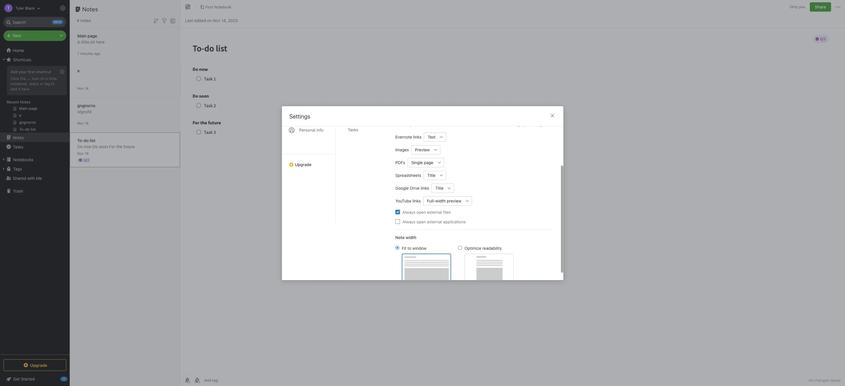 Task type: vqa. For each thing, say whether or not it's contained in the screenshot.


Task type: describe. For each thing, give the bounding box(es) containing it.
links left and
[[457, 122, 465, 127]]

home
[[13, 48, 24, 53]]

links right drive
[[421, 186, 429, 191]]

me
[[36, 176, 42, 181]]

youtube links
[[395, 198, 421, 203]]

all changes saved
[[809, 378, 841, 383]]

trash link
[[0, 186, 69, 196]]

spreadsheets
[[395, 173, 421, 178]]

title for google drive links
[[435, 186, 443, 191]]

only
[[790, 4, 798, 9]]

Optimize readability radio
[[458, 246, 462, 250]]

a
[[46, 76, 48, 81]]

upgrade for top upgrade popup button
[[295, 162, 311, 167]]

views
[[432, 122, 442, 127]]

shared
[[13, 176, 26, 181]]

2023
[[228, 18, 238, 23]]

personal
[[299, 127, 315, 132]]

add
[[10, 69, 18, 74]]

Choose default view option for Spreadsheets field
[[424, 171, 446, 180]]

fit to window
[[402, 246, 427, 251]]

nov down e
[[77, 86, 84, 91]]

to inside option group
[[408, 246, 411, 251]]

only you
[[790, 4, 806, 9]]

optimize readability
[[465, 246, 502, 251]]

always open external applications
[[402, 219, 466, 224]]

group inside tree
[[0, 64, 69, 135]]

tag
[[44, 81, 50, 86]]

trash
[[13, 188, 23, 193]]

main page a little bit here
[[77, 33, 105, 44]]

external for files
[[427, 210, 442, 214]]

7
[[77, 51, 79, 56]]

edited
[[194, 18, 206, 23]]

minutes
[[80, 51, 93, 56]]

here.
[[21, 87, 30, 91]]

Search text field
[[8, 17, 62, 27]]

for
[[109, 144, 115, 149]]

upgrade for left upgrade popup button
[[30, 363, 47, 368]]

changes
[[814, 378, 829, 383]]

now
[[84, 144, 91, 149]]

share button
[[810, 2, 831, 12]]

text button
[[424, 132, 437, 142]]

optimize
[[465, 246, 481, 251]]

tab list containing personal info
[[282, 70, 336, 223]]

preview button
[[411, 145, 431, 154]]

shared with me
[[13, 176, 42, 181]]

expand tags image
[[1, 167, 6, 171]]

files
[[443, 210, 451, 214]]

shared with me link
[[0, 174, 69, 183]]

to inside icon on a note, notebook, stack or tag to add it here.
[[51, 81, 55, 86]]

gngnsrns sfgnsfd
[[77, 103, 95, 114]]

it
[[18, 87, 20, 91]]

e
[[77, 68, 80, 73]]

preview
[[415, 147, 430, 152]]

add your first shortcut
[[10, 69, 51, 74]]

option group containing fit to window
[[395, 245, 514, 282]]

drive
[[410, 186, 420, 191]]

do
[[84, 138, 89, 143]]

note,
[[49, 76, 58, 81]]

notebook,
[[10, 81, 28, 86]]

...
[[27, 76, 31, 81]]

notebooks
[[13, 157, 33, 162]]

full-
[[427, 198, 435, 203]]

all
[[809, 378, 813, 383]]

shortcut
[[36, 69, 51, 74]]

nov 14 for e
[[77, 86, 89, 91]]

the inside tree
[[20, 76, 26, 81]]

open for always open external files
[[417, 210, 426, 214]]

note list element
[[70, 0, 180, 386]]

tasks tab
[[343, 125, 386, 134]]

2 do from the left
[[92, 144, 98, 149]]

title for spreadsheets
[[427, 173, 436, 178]]

preview
[[447, 198, 461, 203]]

0/3
[[84, 158, 89, 162]]

note width
[[395, 235, 416, 240]]

future
[[124, 144, 135, 149]]

you
[[799, 4, 806, 9]]

single page button
[[408, 158, 435, 167]]

choose
[[395, 122, 409, 127]]

new
[[13, 33, 21, 38]]

images
[[395, 147, 409, 152]]

your for default
[[410, 122, 418, 127]]

expand note image
[[185, 3, 192, 10]]

and
[[466, 122, 473, 127]]

first
[[28, 69, 35, 74]]

settings
[[289, 113, 310, 120]]

window
[[412, 246, 427, 251]]

always for always open external applications
[[402, 219, 415, 224]]

nov down sfgnsfd
[[77, 121, 84, 125]]

tags
[[13, 166, 22, 171]]

first notebook button
[[198, 3, 233, 11]]

Choose default view option for Images field
[[411, 145, 441, 154]]

ago
[[94, 51, 100, 56]]

4
[[77, 18, 79, 23]]

3 nov 14 from the top
[[77, 151, 89, 156]]

notebooks link
[[0, 155, 69, 164]]

0 horizontal spatial upgrade button
[[3, 360, 66, 371]]

always for always open external files
[[402, 210, 415, 214]]

nov inside 'note window' element
[[213, 18, 220, 23]]

here
[[96, 39, 105, 44]]

choose your default views for new links and attachments.
[[395, 122, 497, 127]]

add a reminder image
[[184, 377, 191, 384]]

with
[[27, 176, 35, 181]]

list
[[90, 138, 95, 143]]

recent notes
[[7, 100, 30, 104]]

my
[[515, 122, 521, 127]]



Task type: locate. For each thing, give the bounding box(es) containing it.
tab list
[[282, 70, 336, 223]]

open for always open external applications
[[417, 219, 426, 224]]

tasks inside button
[[13, 144, 23, 149]]

do
[[77, 144, 83, 149], [92, 144, 98, 149]]

Fit to window radio
[[395, 246, 399, 250]]

0 horizontal spatial on
[[40, 76, 45, 81]]

evernote
[[395, 134, 412, 139]]

youtube
[[395, 198, 411, 203]]

1 horizontal spatial width
[[435, 198, 446, 203]]

your left default
[[410, 122, 418, 127]]

title up full-width preview button at the right bottom of page
[[435, 186, 443, 191]]

tasks
[[348, 127, 358, 132], [13, 144, 23, 149]]

notes
[[80, 18, 91, 23]]

the right for
[[116, 144, 122, 149]]

recent
[[7, 100, 19, 104]]

your up click the ...
[[19, 69, 27, 74]]

upgrade button
[[282, 154, 336, 169], [3, 360, 66, 371]]

external up the always open external applications
[[427, 210, 442, 214]]

1 14 from the top
[[85, 86, 89, 91]]

14 for gngnsrns
[[85, 121, 89, 125]]

width up files
[[435, 198, 446, 203]]

google drive links
[[395, 186, 429, 191]]

do down list
[[92, 144, 98, 149]]

1 do from the left
[[77, 144, 83, 149]]

always
[[402, 210, 415, 214], [402, 219, 415, 224]]

0 vertical spatial your
[[19, 69, 27, 74]]

0 vertical spatial notes
[[82, 6, 98, 12]]

title button for spreadsheets
[[424, 171, 437, 180]]

links left text button
[[413, 134, 422, 139]]

always right always open external applications option
[[402, 219, 415, 224]]

None search field
[[8, 17, 62, 27]]

0 vertical spatial open
[[417, 210, 426, 214]]

width for note
[[406, 235, 416, 240]]

0 vertical spatial width
[[435, 198, 446, 203]]

width inside button
[[435, 198, 446, 203]]

0 horizontal spatial tasks
[[13, 144, 23, 149]]

notebook
[[214, 5, 231, 9]]

notes link
[[0, 133, 69, 142]]

0 horizontal spatial upgrade
[[30, 363, 47, 368]]

nov 14 down sfgnsfd
[[77, 121, 89, 125]]

2 14 from the top
[[85, 121, 89, 125]]

notes up notes
[[82, 6, 98, 12]]

to-do list do now do soon for the future
[[77, 138, 135, 149]]

Always open external files checkbox
[[395, 210, 400, 214]]

tags button
[[0, 164, 69, 174]]

1 vertical spatial title
[[435, 186, 443, 191]]

tasks inside tab
[[348, 127, 358, 132]]

0 vertical spatial the
[[20, 76, 26, 81]]

note
[[395, 235, 405, 240]]

new
[[449, 122, 456, 127]]

saved
[[830, 378, 841, 383]]

for
[[443, 122, 448, 127]]

1 always from the top
[[402, 210, 415, 214]]

are
[[508, 122, 514, 127]]

group
[[0, 64, 69, 135]]

4 notes
[[77, 18, 91, 23]]

readability
[[482, 246, 502, 251]]

1 vertical spatial on
[[40, 76, 45, 81]]

text
[[428, 134, 436, 139]]

width
[[435, 198, 446, 203], [406, 235, 416, 240]]

full-width preview button
[[423, 196, 463, 205]]

google
[[395, 186, 409, 191]]

notes right the recent
[[20, 100, 30, 104]]

2 nov 14 from the top
[[77, 121, 89, 125]]

0 vertical spatial 14
[[85, 86, 89, 91]]

14 for e
[[85, 86, 89, 91]]

1 horizontal spatial your
[[410, 122, 418, 127]]

shortcuts button
[[0, 55, 69, 64]]

last edited on nov 14, 2023
[[185, 18, 238, 23]]

7 minutes ago
[[77, 51, 100, 56]]

14 up the '0/3'
[[85, 151, 89, 156]]

close image
[[549, 112, 556, 119]]

Choose default view option for YouTube links field
[[423, 196, 472, 205]]

settings image
[[59, 5, 66, 12]]

2 open from the top
[[417, 219, 426, 224]]

note window element
[[180, 0, 845, 386]]

the inside to-do list do now do soon for the future
[[116, 144, 122, 149]]

3 14 from the top
[[85, 151, 89, 156]]

0 vertical spatial always
[[402, 210, 415, 214]]

0 vertical spatial upgrade button
[[282, 154, 336, 169]]

0 vertical spatial external
[[427, 210, 442, 214]]

1 horizontal spatial do
[[92, 144, 98, 149]]

single
[[411, 160, 423, 165]]

1 open from the top
[[417, 210, 426, 214]]

page inside button
[[424, 160, 433, 165]]

open
[[417, 210, 426, 214], [417, 219, 426, 224]]

on inside icon on a note, notebook, stack or tag to add it here.
[[40, 76, 45, 81]]

2 always from the top
[[402, 219, 415, 224]]

group containing add your first shortcut
[[0, 64, 69, 135]]

add tag image
[[194, 377, 201, 384]]

on inside 'note window' element
[[207, 18, 212, 23]]

1 vertical spatial page
[[424, 160, 433, 165]]

always right 'always open external files' checkbox
[[402, 210, 415, 214]]

0 vertical spatial to
[[51, 81, 55, 86]]

1 vertical spatial open
[[417, 219, 426, 224]]

new button
[[3, 31, 66, 41]]

1 horizontal spatial to
[[408, 246, 411, 251]]

1 horizontal spatial the
[[116, 144, 122, 149]]

icon on a note, notebook, stack or tag to add it here.
[[10, 76, 58, 91]]

nov 14 up the '0/3'
[[77, 151, 89, 156]]

Note Editor text field
[[180, 28, 845, 374]]

the left ...
[[20, 76, 26, 81]]

nov 14 up gngnsrns
[[77, 86, 89, 91]]

nov 14 for gngnsrns
[[77, 121, 89, 125]]

Choose default view option for Google Drive links field
[[432, 183, 454, 193]]

icon
[[32, 76, 39, 81]]

tree containing home
[[0, 46, 70, 354]]

0 horizontal spatial page
[[88, 33, 97, 38]]

bit
[[90, 39, 95, 44]]

what are my options?
[[498, 122, 537, 127]]

what
[[498, 122, 507, 127]]

on right edited
[[207, 18, 212, 23]]

always open external files
[[402, 210, 451, 214]]

tree
[[0, 46, 70, 354]]

1 nov 14 from the top
[[77, 86, 89, 91]]

external down always open external files
[[427, 219, 442, 224]]

notes inside the 'note list' element
[[82, 6, 98, 12]]

0 vertical spatial page
[[88, 33, 97, 38]]

stack
[[29, 81, 39, 86]]

single page
[[411, 160, 433, 165]]

external
[[427, 210, 442, 214], [427, 219, 442, 224]]

2 vertical spatial nov 14
[[77, 151, 89, 156]]

1 vertical spatial nov 14
[[77, 121, 89, 125]]

title down single page field
[[427, 173, 436, 178]]

1 horizontal spatial tasks
[[348, 127, 358, 132]]

title button for google drive links
[[432, 183, 445, 193]]

open up the always open external applications
[[417, 210, 426, 214]]

width right the note
[[406, 235, 416, 240]]

1 vertical spatial 14
[[85, 121, 89, 125]]

open down always open external files
[[417, 219, 426, 224]]

title button
[[424, 171, 437, 180], [432, 183, 445, 193]]

page right single
[[424, 160, 433, 165]]

links
[[457, 122, 465, 127], [413, 134, 422, 139], [421, 186, 429, 191], [412, 198, 421, 203]]

options?
[[522, 122, 537, 127]]

notes
[[82, 6, 98, 12], [20, 100, 30, 104], [13, 135, 24, 140]]

to down note,
[[51, 81, 55, 86]]

a
[[77, 39, 80, 44]]

your for first
[[19, 69, 27, 74]]

attachments.
[[474, 122, 497, 127]]

first
[[205, 5, 213, 9]]

1 vertical spatial external
[[427, 219, 442, 224]]

Choose default view option for Evernote links field
[[424, 132, 446, 142]]

page for main
[[88, 33, 97, 38]]

0 vertical spatial title
[[427, 173, 436, 178]]

1 horizontal spatial page
[[424, 160, 433, 165]]

to right fit
[[408, 246, 411, 251]]

0 horizontal spatial to
[[51, 81, 55, 86]]

title button down single page field
[[424, 171, 437, 180]]

0 horizontal spatial your
[[19, 69, 27, 74]]

gngnsrns
[[77, 103, 95, 108]]

Choose default view option for PDFs field
[[408, 158, 444, 167]]

notes inside group
[[20, 100, 30, 104]]

notes up tasks button
[[13, 135, 24, 140]]

1 vertical spatial always
[[402, 219, 415, 224]]

pdfs
[[395, 160, 405, 165]]

external for applications
[[427, 219, 442, 224]]

nov
[[213, 18, 220, 23], [77, 86, 84, 91], [77, 121, 84, 125], [77, 151, 84, 156]]

nov left 14,
[[213, 18, 220, 23]]

0 vertical spatial title button
[[424, 171, 437, 180]]

page inside main page a little bit here
[[88, 33, 97, 38]]

applications
[[443, 219, 466, 224]]

soon
[[99, 144, 108, 149]]

1 vertical spatial title button
[[432, 183, 445, 193]]

1 vertical spatial notes
[[20, 100, 30, 104]]

sfgnsfd
[[77, 109, 91, 114]]

1 vertical spatial to
[[408, 246, 411, 251]]

to-
[[77, 138, 84, 143]]

Always open external applications checkbox
[[395, 219, 400, 224]]

1 horizontal spatial upgrade button
[[282, 154, 336, 169]]

14 down sfgnsfd
[[85, 121, 89, 125]]

on left 'a'
[[40, 76, 45, 81]]

2 vertical spatial notes
[[13, 135, 24, 140]]

first notebook
[[205, 5, 231, 9]]

full-width preview
[[427, 198, 461, 203]]

0 horizontal spatial do
[[77, 144, 83, 149]]

2 external from the top
[[427, 219, 442, 224]]

page
[[88, 33, 97, 38], [424, 160, 433, 165]]

14 up gngnsrns
[[85, 86, 89, 91]]

1 vertical spatial width
[[406, 235, 416, 240]]

1 horizontal spatial upgrade
[[295, 162, 311, 167]]

1 vertical spatial the
[[116, 144, 122, 149]]

1 external from the top
[[427, 210, 442, 214]]

your
[[19, 69, 27, 74], [410, 122, 418, 127]]

shortcuts
[[13, 57, 31, 62]]

0 horizontal spatial the
[[20, 76, 26, 81]]

option group
[[395, 245, 514, 282]]

nov up the '0/3'
[[77, 151, 84, 156]]

evernote links
[[395, 134, 422, 139]]

0 vertical spatial on
[[207, 18, 212, 23]]

fit
[[402, 246, 406, 251]]

click the ...
[[10, 76, 31, 81]]

links down drive
[[412, 198, 421, 203]]

1 horizontal spatial on
[[207, 18, 212, 23]]

1 vertical spatial tasks
[[13, 144, 23, 149]]

default
[[419, 122, 431, 127]]

title button down title field
[[432, 183, 445, 193]]

page for single
[[424, 160, 433, 165]]

0 vertical spatial tasks
[[348, 127, 358, 132]]

1 vertical spatial your
[[410, 122, 418, 127]]

0 vertical spatial upgrade
[[295, 162, 311, 167]]

last
[[185, 18, 193, 23]]

personal info
[[299, 127, 323, 132]]

1 vertical spatial upgrade
[[30, 363, 47, 368]]

add
[[10, 87, 17, 91]]

expand notebooks image
[[1, 157, 6, 162]]

do down the to-
[[77, 144, 83, 149]]

1 vertical spatial upgrade button
[[3, 360, 66, 371]]

0 horizontal spatial width
[[406, 235, 416, 240]]

14
[[85, 86, 89, 91], [85, 121, 89, 125], [85, 151, 89, 156]]

page up bit
[[88, 33, 97, 38]]

2 vertical spatial 14
[[85, 151, 89, 156]]

width for full-
[[435, 198, 446, 203]]

0 vertical spatial nov 14
[[77, 86, 89, 91]]



